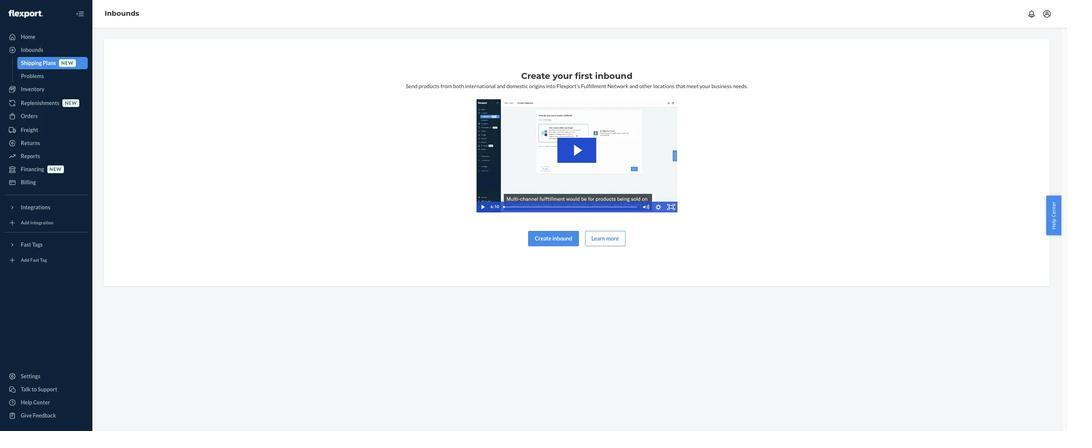 Task type: describe. For each thing, give the bounding box(es) containing it.
domestic
[[507, 83, 528, 89]]

returns link
[[5, 137, 88, 149]]

close navigation image
[[75, 9, 85, 18]]

orders
[[21, 113, 38, 119]]

new for replenishments
[[65, 100, 77, 106]]

new for shipping plans
[[61, 60, 73, 66]]

freight link
[[5, 124, 88, 136]]

flexport's
[[557, 83, 580, 89]]

inbound inside create your first inbound send products from both international and domestic origins into flexport's fulfillment network and other locations that meet your business needs.
[[595, 71, 633, 81]]

problems link
[[17, 70, 88, 82]]

integration
[[30, 220, 54, 226]]

create for your
[[521, 71, 551, 81]]

to
[[32, 386, 37, 393]]

both
[[453, 83, 464, 89]]

0 horizontal spatial help
[[21, 399, 32, 406]]

learn more button
[[585, 231, 626, 246]]

meet
[[687, 83, 699, 89]]

talk to support
[[21, 386, 57, 393]]

video element
[[477, 99, 678, 212]]

center inside help center button
[[1051, 202, 1058, 217]]

home link
[[5, 31, 88, 43]]

fulfillment
[[581, 83, 607, 89]]

that
[[676, 83, 686, 89]]

integrations
[[21, 204, 50, 211]]

talk
[[21, 386, 31, 393]]

inventory link
[[5, 83, 88, 96]]

learn
[[592, 235, 605, 242]]

needs.
[[733, 83, 748, 89]]

create for inbound
[[535, 235, 552, 242]]

support
[[38, 386, 57, 393]]

tags
[[32, 241, 43, 248]]

tag
[[40, 257, 47, 263]]

0 vertical spatial inbounds
[[105, 9, 139, 18]]

feedback
[[33, 412, 56, 419]]

give feedback button
[[5, 410, 88, 422]]

fast tags
[[21, 241, 43, 248]]

add for add integration
[[21, 220, 29, 226]]

replenishments
[[21, 100, 59, 106]]

orders link
[[5, 110, 88, 122]]

send
[[406, 83, 418, 89]]

open account menu image
[[1043, 9, 1052, 18]]

help center button
[[1047, 196, 1062, 235]]

create your first inbound send products from both international and domestic origins into flexport's fulfillment network and other locations that meet your business needs.
[[406, 71, 748, 89]]

new for financing
[[50, 167, 62, 172]]

0 vertical spatial your
[[553, 71, 573, 81]]

help center link
[[5, 397, 88, 409]]

freight
[[21, 127, 38, 133]]

billing link
[[5, 176, 88, 189]]

1 vertical spatial fast
[[30, 257, 39, 263]]

give
[[21, 412, 32, 419]]

add fast tag link
[[5, 254, 88, 267]]

center inside help center link
[[33, 399, 50, 406]]

create inbound button
[[529, 231, 579, 246]]



Task type: vqa. For each thing, say whether or not it's contained in the screenshot.
the right units
no



Task type: locate. For each thing, give the bounding box(es) containing it.
1 vertical spatial inbound
[[553, 235, 573, 242]]

add integration
[[21, 220, 54, 226]]

0 horizontal spatial help center
[[21, 399, 50, 406]]

problems
[[21, 73, 44, 79]]

other
[[640, 83, 653, 89]]

and left 'other' at right
[[630, 83, 639, 89]]

1 horizontal spatial inbounds link
[[105, 9, 139, 18]]

new down 'reports' link at top
[[50, 167, 62, 172]]

reports
[[21, 153, 40, 159]]

0 vertical spatial inbounds link
[[105, 9, 139, 18]]

add fast tag
[[21, 257, 47, 263]]

international
[[465, 83, 496, 89]]

add integration link
[[5, 217, 88, 229]]

1 vertical spatial new
[[65, 100, 77, 106]]

give feedback
[[21, 412, 56, 419]]

inbound left learn
[[553, 235, 573, 242]]

create inside 'button'
[[535, 235, 552, 242]]

help center inside button
[[1051, 202, 1058, 230]]

1 horizontal spatial your
[[700, 83, 711, 89]]

open notifications image
[[1028, 9, 1037, 18]]

0 vertical spatial new
[[61, 60, 73, 66]]

2 and from the left
[[630, 83, 639, 89]]

first
[[575, 71, 593, 81]]

0 vertical spatial fast
[[21, 241, 31, 248]]

inbounds inside inbounds link
[[21, 47, 43, 53]]

add for add fast tag
[[21, 257, 29, 263]]

1 vertical spatial inbounds link
[[5, 44, 88, 56]]

1 vertical spatial create
[[535, 235, 552, 242]]

shipping plans
[[21, 60, 56, 66]]

inbound up network
[[595, 71, 633, 81]]

1 add from the top
[[21, 220, 29, 226]]

fast inside dropdown button
[[21, 241, 31, 248]]

talk to support button
[[5, 384, 88, 396]]

1 vertical spatial inbounds
[[21, 47, 43, 53]]

0 vertical spatial help
[[1051, 219, 1058, 230]]

help inside button
[[1051, 219, 1058, 230]]

your
[[553, 71, 573, 81], [700, 83, 711, 89]]

add
[[21, 220, 29, 226], [21, 257, 29, 263]]

1 horizontal spatial inbound
[[595, 71, 633, 81]]

your right meet
[[700, 83, 711, 89]]

from
[[441, 83, 452, 89]]

create inbound
[[535, 235, 573, 242]]

returns
[[21, 140, 40, 146]]

1 horizontal spatial and
[[630, 83, 639, 89]]

products
[[419, 83, 440, 89]]

new right plans
[[61, 60, 73, 66]]

1 vertical spatial center
[[33, 399, 50, 406]]

inbounds link
[[105, 9, 139, 18], [5, 44, 88, 56]]

1 horizontal spatial inbounds
[[105, 9, 139, 18]]

flexport logo image
[[8, 10, 43, 18]]

1 and from the left
[[497, 83, 506, 89]]

0 horizontal spatial inbounds link
[[5, 44, 88, 56]]

plans
[[43, 60, 56, 66]]

0 horizontal spatial inbound
[[553, 235, 573, 242]]

1 vertical spatial help center
[[21, 399, 50, 406]]

more
[[606, 235, 619, 242]]

0 vertical spatial create
[[521, 71, 551, 81]]

2 vertical spatial new
[[50, 167, 62, 172]]

and left domestic
[[497, 83, 506, 89]]

0 horizontal spatial inbounds
[[21, 47, 43, 53]]

create
[[521, 71, 551, 81], [535, 235, 552, 242]]

1 horizontal spatial help
[[1051, 219, 1058, 230]]

network
[[608, 83, 629, 89]]

0 horizontal spatial center
[[33, 399, 50, 406]]

financing
[[21, 166, 44, 173]]

0 vertical spatial inbound
[[595, 71, 633, 81]]

inbounds
[[105, 9, 139, 18], [21, 47, 43, 53]]

fast left tags
[[21, 241, 31, 248]]

2 add from the top
[[21, 257, 29, 263]]

reports link
[[5, 150, 88, 163]]

new
[[61, 60, 73, 66], [65, 100, 77, 106], [50, 167, 62, 172]]

1 vertical spatial add
[[21, 257, 29, 263]]

inbound inside 'button'
[[553, 235, 573, 242]]

fast left tag on the left of page
[[30, 257, 39, 263]]

add left integration
[[21, 220, 29, 226]]

inbound
[[595, 71, 633, 81], [553, 235, 573, 242]]

0 horizontal spatial and
[[497, 83, 506, 89]]

0 vertical spatial add
[[21, 220, 29, 226]]

1 horizontal spatial help center
[[1051, 202, 1058, 230]]

integrations button
[[5, 201, 88, 214]]

new up "orders" link
[[65, 100, 77, 106]]

settings
[[21, 373, 40, 380]]

shipping
[[21, 60, 42, 66]]

1 vertical spatial your
[[700, 83, 711, 89]]

fast tags button
[[5, 239, 88, 251]]

into
[[546, 83, 556, 89]]

business
[[712, 83, 732, 89]]

settings link
[[5, 371, 88, 383]]

locations
[[654, 83, 675, 89]]

0 vertical spatial center
[[1051, 202, 1058, 217]]

1 vertical spatial help
[[21, 399, 32, 406]]

help
[[1051, 219, 1058, 230], [21, 399, 32, 406]]

help center
[[1051, 202, 1058, 230], [21, 399, 50, 406]]

learn more
[[592, 235, 619, 242]]

center
[[1051, 202, 1058, 217], [33, 399, 50, 406]]

inventory
[[21, 86, 44, 92]]

fast
[[21, 241, 31, 248], [30, 257, 39, 263]]

add down fast tags
[[21, 257, 29, 263]]

your up flexport's
[[553, 71, 573, 81]]

1 horizontal spatial center
[[1051, 202, 1058, 217]]

origins
[[529, 83, 545, 89]]

and
[[497, 83, 506, 89], [630, 83, 639, 89]]

0 vertical spatial help center
[[1051, 202, 1058, 230]]

0 horizontal spatial your
[[553, 71, 573, 81]]

create inside create your first inbound send products from both international and domestic origins into flexport's fulfillment network and other locations that meet your business needs.
[[521, 71, 551, 81]]

home
[[21, 34, 35, 40]]

video thumbnail image
[[477, 99, 678, 212], [477, 99, 678, 212]]

billing
[[21, 179, 36, 186]]



